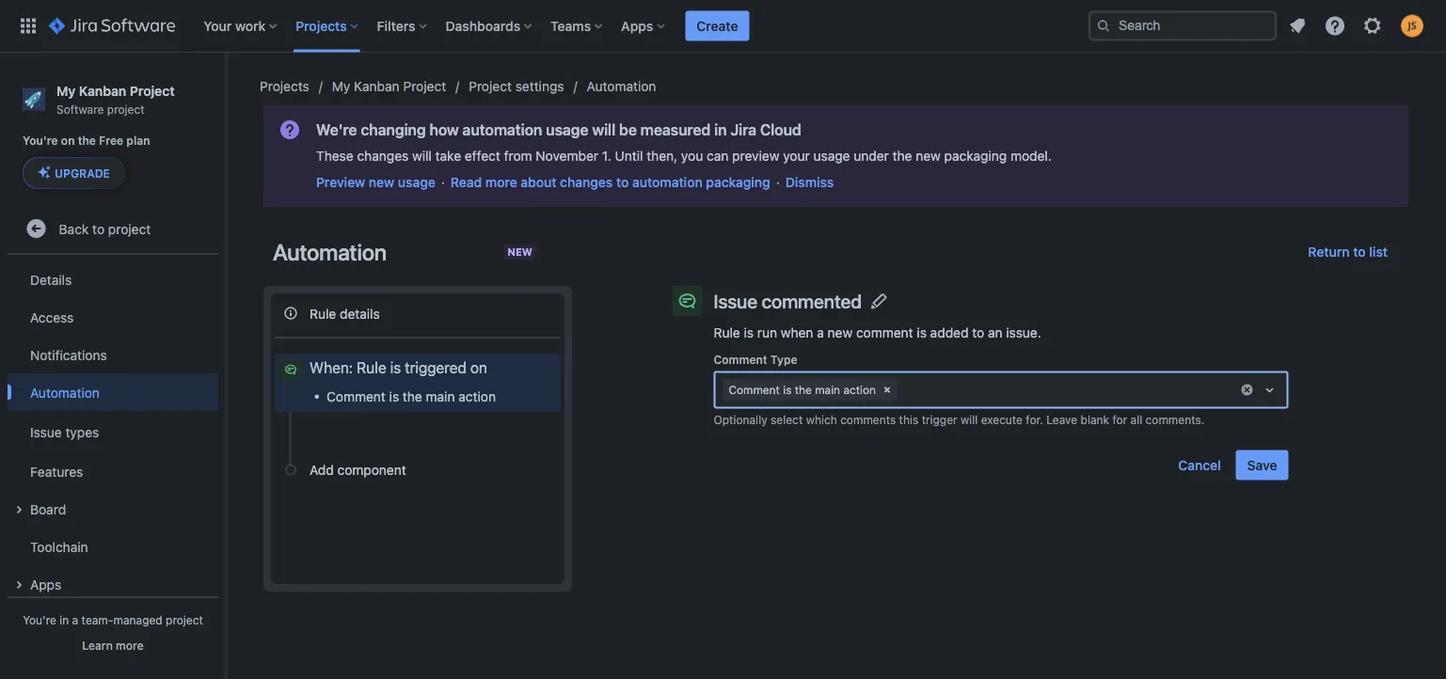 Task type: describe. For each thing, give the bounding box(es) containing it.
my kanban project
[[332, 79, 446, 94]]

expand image for board
[[8, 499, 30, 522]]

projects link
[[260, 75, 309, 98]]

kanban for my kanban project software project
[[79, 83, 126, 98]]

banner containing your work
[[0, 0, 1447, 53]]

clear image
[[1240, 383, 1255, 398]]

0 horizontal spatial new
[[369, 175, 394, 190]]

2 vertical spatial project
[[166, 614, 203, 627]]

comments
[[841, 414, 896, 427]]

take
[[435, 148, 461, 164]]

back to project link
[[8, 210, 218, 248]]

run
[[757, 325, 777, 341]]

team-
[[82, 614, 113, 627]]

then,
[[647, 148, 678, 164]]

add
[[310, 462, 334, 478]]

issue for issue commented
[[714, 290, 758, 312]]

1 horizontal spatial usage
[[546, 121, 589, 139]]

commented
[[762, 290, 862, 312]]

clear image
[[880, 383, 895, 398]]

teams
[[551, 18, 591, 33]]

upgrade
[[55, 167, 110, 180]]

these
[[316, 148, 354, 164]]

board button
[[8, 491, 218, 528]]

filters
[[377, 18, 416, 33]]

rule details button
[[275, 297, 561, 329]]

Search field
[[1089, 11, 1277, 41]]

free
[[99, 134, 123, 147]]

project settings
[[469, 79, 564, 94]]

details link
[[8, 261, 218, 299]]

you're for you're in a team-managed project
[[23, 614, 56, 627]]

create button
[[685, 11, 750, 41]]

back
[[59, 221, 89, 237]]

features link
[[8, 453, 218, 491]]

when
[[781, 325, 814, 341]]

issue types
[[30, 424, 99, 440]]

you're in a team-managed project
[[23, 614, 203, 627]]

changes inside we're changing how automation usage will be measured in jira cloud these changes will take effect from november 1. until then, you can preview your usage under the new packaging model.
[[357, 148, 409, 164]]

teams button
[[545, 11, 610, 41]]

project inside project settings link
[[469, 79, 512, 94]]

we're changing how automation usage will be measured in jira cloud these changes will take effect from november 1. until then, you can preview your usage under the new packaging model.
[[316, 121, 1052, 164]]

optionally select which comments this trigger will execute for. leave blank for all comments. alert
[[714, 413, 1289, 428]]

november
[[536, 148, 599, 164]]

an
[[988, 325, 1003, 341]]

comment down 'when:'
[[327, 389, 386, 404]]

new
[[508, 246, 533, 258]]

component
[[337, 462, 406, 478]]

can
[[707, 148, 729, 164]]

notifications image
[[1287, 15, 1309, 37]]

cancel button
[[1167, 450, 1233, 480]]

back to project
[[59, 221, 151, 237]]

the inside comment type "element"
[[795, 384, 812, 397]]

change trigger image
[[534, 359, 556, 381]]

apps inside dropdown button
[[621, 18, 653, 33]]

0 horizontal spatial in
[[60, 614, 69, 627]]

comment down run
[[714, 353, 768, 367]]

apps button
[[616, 11, 672, 41]]

add component button
[[275, 454, 561, 486]]

blank
[[1081, 414, 1110, 427]]

features
[[30, 464, 83, 479]]

comment type element
[[714, 371, 1289, 409]]

to left an
[[972, 325, 985, 341]]

save
[[1248, 457, 1278, 473]]

automation inside we're changing how automation usage will be measured in jira cloud these changes will take effect from november 1. until then, you can preview your usage under the new packaging model.
[[463, 121, 542, 139]]

preview
[[316, 175, 365, 190]]

about
[[521, 175, 557, 190]]

return
[[1309, 244, 1350, 260]]

you
[[681, 148, 703, 164]]

added
[[930, 325, 969, 341]]

effect
[[465, 148, 501, 164]]

dashboards
[[446, 18, 521, 33]]

2 vertical spatial usage
[[398, 175, 436, 190]]

model.
[[1011, 148, 1052, 164]]

dashboards button
[[440, 11, 539, 41]]

more inside button
[[116, 639, 144, 652]]

comments.
[[1146, 414, 1205, 427]]

upgrade button
[[24, 158, 124, 188]]

apps button
[[8, 566, 218, 603]]

is inside comment type "element"
[[783, 384, 792, 397]]

0 horizontal spatial main
[[426, 389, 455, 404]]

sidebar navigation image
[[205, 75, 247, 113]]

project for my kanban project software project
[[130, 83, 175, 98]]

return to list button
[[1297, 237, 1399, 267]]

rule details
[[310, 306, 380, 321]]

add component
[[310, 462, 406, 478]]

projects for projects link
[[260, 79, 309, 94]]

rule for rule is run when a new comment is added to an issue.
[[714, 325, 740, 341]]

will inside optionally select which comments this trigger will execute for. leave blank for all comments. alert
[[961, 414, 978, 427]]

1 vertical spatial automation
[[632, 175, 703, 190]]

comment is the main action inside comment type "element"
[[729, 384, 876, 397]]

toolchain link
[[8, 528, 218, 566]]

1 horizontal spatial more
[[485, 175, 517, 190]]

your profile and settings image
[[1401, 15, 1424, 37]]

is left added
[[917, 325, 927, 341]]

1 horizontal spatial on
[[471, 359, 487, 377]]

types
[[65, 424, 99, 440]]

project settings link
[[469, 75, 564, 98]]

notifications
[[30, 347, 107, 363]]

software
[[56, 102, 104, 116]]

changing
[[361, 121, 426, 139]]

is left run
[[744, 325, 754, 341]]

my kanban project software project
[[56, 83, 175, 116]]

the down the 'when: rule is triggered on' on the bottom
[[403, 389, 422, 404]]

the inside we're changing how automation usage will be measured in jira cloud these changes will take effect from november 1. until then, you can preview your usage under the new packaging model.
[[893, 148, 912, 164]]

learn more button
[[82, 638, 144, 653]]

my kanban project link
[[332, 75, 446, 98]]

access
[[30, 309, 74, 325]]

is down the 'when: rule is triggered on' on the bottom
[[389, 389, 399, 404]]

when:
[[310, 359, 353, 377]]

is left triggered
[[390, 359, 401, 377]]

rule for rule details
[[310, 306, 336, 321]]

notifications link
[[8, 336, 218, 374]]

managed
[[113, 614, 163, 627]]

issue types link
[[8, 411, 218, 453]]



Task type: locate. For each thing, give the bounding box(es) containing it.
project
[[107, 102, 145, 116], [108, 221, 151, 237], [166, 614, 203, 627]]

1 vertical spatial automation
[[273, 239, 387, 265]]

0 vertical spatial rule
[[310, 306, 336, 321]]

comment type
[[714, 353, 798, 367]]

read more about changes to automation packaging button
[[451, 173, 771, 192]]

banner
[[0, 0, 1447, 53]]

1 expand image from the top
[[8, 499, 30, 522]]

trigger
[[922, 414, 958, 427]]

2 horizontal spatial will
[[961, 414, 978, 427]]

your
[[204, 18, 232, 33]]

change trigger image
[[868, 290, 890, 312]]

project up how
[[403, 79, 446, 94]]

changes up preview new usage button
[[357, 148, 409, 164]]

projects for projects popup button
[[296, 18, 347, 33]]

2 horizontal spatial usage
[[814, 148, 850, 164]]

more down from
[[485, 175, 517, 190]]

1 horizontal spatial main
[[815, 384, 840, 397]]

project inside my kanban project software project
[[130, 83, 175, 98]]

project up plan
[[130, 83, 175, 98]]

settings image
[[1362, 15, 1384, 37]]

1 horizontal spatial a
[[817, 325, 824, 341]]

rule
[[310, 306, 336, 321], [714, 325, 740, 341], [357, 359, 386, 377]]

1 vertical spatial a
[[72, 614, 78, 627]]

the
[[78, 134, 96, 147], [893, 148, 912, 164], [795, 384, 812, 397], [403, 389, 422, 404]]

packaging left model.
[[945, 148, 1007, 164]]

usage up dismiss
[[814, 148, 850, 164]]

for.
[[1026, 414, 1044, 427]]

1 vertical spatial projects
[[260, 79, 309, 94]]

1 horizontal spatial kanban
[[354, 79, 400, 94]]

rule right 'when:'
[[357, 359, 386, 377]]

create
[[697, 18, 738, 33]]

to inside button
[[1354, 244, 1366, 260]]

2 vertical spatial will
[[961, 414, 978, 427]]

2 vertical spatial automation
[[30, 385, 100, 400]]

kanban
[[354, 79, 400, 94], [79, 83, 126, 98]]

plan
[[126, 134, 150, 147]]

you're for you're on the free plan
[[23, 134, 58, 147]]

1.
[[602, 148, 612, 164]]

· left dismiss
[[776, 175, 780, 190]]

apps inside button
[[30, 577, 61, 592]]

issue commented
[[714, 290, 862, 312]]

1 vertical spatial project
[[108, 221, 151, 237]]

automation
[[587, 79, 656, 94], [273, 239, 387, 265], [30, 385, 100, 400]]

1 vertical spatial in
[[60, 614, 69, 627]]

1 horizontal spatial ·
[[776, 175, 780, 190]]

0 vertical spatial changes
[[357, 148, 409, 164]]

changes down november
[[560, 175, 613, 190]]

1 you're from the top
[[23, 134, 58, 147]]

you're left team-
[[23, 614, 56, 627]]

automation up from
[[463, 121, 542, 139]]

new
[[916, 148, 941, 164], [369, 175, 394, 190], [828, 325, 853, 341]]

0 horizontal spatial my
[[56, 83, 75, 98]]

1 horizontal spatial issue
[[714, 290, 758, 312]]

expand image for apps
[[8, 574, 30, 597]]

usage
[[546, 121, 589, 139], [814, 148, 850, 164], [398, 175, 436, 190]]

·
[[441, 175, 445, 190], [776, 175, 780, 190]]

primary element
[[11, 0, 1089, 52]]

triggered
[[405, 359, 467, 377]]

0 horizontal spatial on
[[61, 134, 75, 147]]

1 horizontal spatial will
[[592, 121, 616, 139]]

project inside my kanban project "link"
[[403, 79, 446, 94]]

issue up run
[[714, 290, 758, 312]]

· left the read
[[441, 175, 445, 190]]

1 horizontal spatial apps
[[621, 18, 653, 33]]

0 horizontal spatial automation
[[463, 121, 542, 139]]

type
[[771, 353, 798, 367]]

new down 'commented'
[[828, 325, 853, 341]]

execute
[[981, 414, 1023, 427]]

open image
[[1259, 379, 1281, 401]]

kanban for my kanban project
[[354, 79, 400, 94]]

comment is the main action down the 'when: rule is triggered on' on the bottom
[[327, 389, 496, 404]]

projects
[[296, 18, 347, 33], [260, 79, 309, 94]]

1 vertical spatial automation link
[[8, 374, 218, 411]]

help image
[[1324, 15, 1347, 37]]

we're
[[316, 121, 357, 139]]

0 horizontal spatial rule
[[310, 306, 336, 321]]

to left list
[[1354, 244, 1366, 260]]

on
[[61, 134, 75, 147], [471, 359, 487, 377]]

rule is run when a new comment is added to an issue.
[[714, 325, 1042, 341]]

the left free
[[78, 134, 96, 147]]

how
[[430, 121, 459, 139]]

1 vertical spatial apps
[[30, 577, 61, 592]]

0 vertical spatial automation
[[587, 79, 656, 94]]

0 vertical spatial new
[[916, 148, 941, 164]]

automation up rule details
[[273, 239, 387, 265]]

expand image down "features"
[[8, 499, 30, 522]]

apps down toolchain
[[30, 577, 61, 592]]

preview
[[732, 148, 780, 164]]

0 horizontal spatial kanban
[[79, 83, 126, 98]]

this
[[899, 414, 919, 427]]

my up we're
[[332, 79, 350, 94]]

my for my kanban project software project
[[56, 83, 75, 98]]

0 vertical spatial projects
[[296, 18, 347, 33]]

leave
[[1047, 414, 1078, 427]]

will right trigger
[[961, 414, 978, 427]]

apps
[[621, 18, 653, 33], [30, 577, 61, 592]]

action down triggered
[[459, 389, 496, 404]]

appswitcher icon image
[[17, 15, 40, 37]]

1 · from the left
[[441, 175, 445, 190]]

0 vertical spatial more
[[485, 175, 517, 190]]

on right triggered
[[471, 359, 487, 377]]

expand image down toolchain
[[8, 574, 30, 597]]

0 vertical spatial expand image
[[8, 499, 30, 522]]

will
[[592, 121, 616, 139], [412, 148, 432, 164], [961, 414, 978, 427]]

projects inside popup button
[[296, 18, 347, 33]]

issue for issue types
[[30, 424, 62, 440]]

rule left the 'details'
[[310, 306, 336, 321]]

0 horizontal spatial comment is the main action
[[327, 389, 496, 404]]

on up upgrade button
[[61, 134, 75, 147]]

2 you're from the top
[[23, 614, 56, 627]]

learn
[[82, 639, 113, 652]]

until
[[615, 148, 643, 164]]

1 horizontal spatial changes
[[560, 175, 613, 190]]

group
[[8, 255, 218, 609]]

my inside my kanban project software project
[[56, 83, 75, 98]]

automation link for project settings
[[587, 75, 656, 98]]

optionally
[[714, 414, 768, 427]]

1 horizontal spatial my
[[332, 79, 350, 94]]

2 horizontal spatial project
[[469, 79, 512, 94]]

0 vertical spatial usage
[[546, 121, 589, 139]]

details
[[30, 272, 72, 287]]

0 vertical spatial automation
[[463, 121, 542, 139]]

my inside "link"
[[332, 79, 350, 94]]

comment
[[856, 325, 913, 341]]

1 vertical spatial usage
[[814, 148, 850, 164]]

in left jira
[[714, 121, 727, 139]]

dismiss button
[[786, 173, 834, 192]]

a
[[817, 325, 824, 341], [72, 614, 78, 627]]

project right managed
[[166, 614, 203, 627]]

rule inside button
[[310, 306, 336, 321]]

packaging inside we're changing how automation usage will be measured in jira cloud these changes will take effect from november 1. until then, you can preview your usage under the new packaging model.
[[945, 148, 1007, 164]]

0 vertical spatial will
[[592, 121, 616, 139]]

will left take
[[412, 148, 432, 164]]

my
[[332, 79, 350, 94], [56, 83, 75, 98]]

1 vertical spatial will
[[412, 148, 432, 164]]

preview new usage · read more about changes to automation packaging · dismiss
[[316, 175, 834, 190]]

0 vertical spatial apps
[[621, 18, 653, 33]]

my up software
[[56, 83, 75, 98]]

expand image
[[8, 499, 30, 522], [8, 574, 30, 597]]

which
[[806, 414, 837, 427]]

0 horizontal spatial issue
[[30, 424, 62, 440]]

0 horizontal spatial changes
[[357, 148, 409, 164]]

save button
[[1236, 450, 1289, 480]]

from
[[504, 148, 532, 164]]

optionally select which comments this trigger will execute for. leave blank for all comments.
[[714, 414, 1205, 427]]

2 horizontal spatial automation
[[587, 79, 656, 94]]

access link
[[8, 299, 218, 336]]

1 horizontal spatial automation link
[[587, 75, 656, 98]]

your work
[[204, 18, 266, 33]]

1 horizontal spatial comment is the main action
[[729, 384, 876, 397]]

kanban inside "link"
[[354, 79, 400, 94]]

new right under
[[916, 148, 941, 164]]

search image
[[1096, 18, 1111, 33]]

rule up comment type
[[714, 325, 740, 341]]

main inside comment type "element"
[[815, 384, 840, 397]]

1 horizontal spatial action
[[844, 384, 876, 397]]

measured
[[641, 121, 711, 139]]

project for my kanban project
[[403, 79, 446, 94]]

0 horizontal spatial action
[[459, 389, 496, 404]]

1 vertical spatial on
[[471, 359, 487, 377]]

expand image inside board button
[[8, 499, 30, 522]]

board
[[30, 501, 66, 517]]

0 vertical spatial you're
[[23, 134, 58, 147]]

2 · from the left
[[776, 175, 780, 190]]

0 horizontal spatial ·
[[441, 175, 445, 190]]

to right the back
[[92, 221, 105, 237]]

changes
[[357, 148, 409, 164], [560, 175, 613, 190]]

project inside my kanban project software project
[[107, 102, 145, 116]]

2 vertical spatial rule
[[357, 359, 386, 377]]

comment
[[714, 353, 768, 367], [729, 384, 780, 397], [327, 389, 386, 404]]

0 vertical spatial a
[[817, 325, 824, 341]]

jira software image
[[49, 15, 175, 37], [49, 15, 175, 37]]

automation link up be
[[587, 75, 656, 98]]

issue inside group
[[30, 424, 62, 440]]

1 horizontal spatial packaging
[[945, 148, 1007, 164]]

group containing details
[[8, 255, 218, 609]]

1 vertical spatial rule
[[714, 325, 740, 341]]

automation
[[463, 121, 542, 139], [632, 175, 703, 190]]

comment down comment type
[[729, 384, 780, 397]]

comment is the main action up select
[[729, 384, 876, 397]]

issue commented image
[[676, 290, 699, 312]]

project
[[403, 79, 446, 94], [469, 79, 512, 94], [130, 83, 175, 98]]

automation up be
[[587, 79, 656, 94]]

1 horizontal spatial new
[[828, 325, 853, 341]]

0 vertical spatial automation link
[[587, 75, 656, 98]]

automation for project settings
[[587, 79, 656, 94]]

1 vertical spatial you're
[[23, 614, 56, 627]]

more down managed
[[116, 639, 144, 652]]

0 vertical spatial packaging
[[945, 148, 1007, 164]]

action left clear image
[[844, 384, 876, 397]]

1 horizontal spatial automation
[[273, 239, 387, 265]]

in left team-
[[60, 614, 69, 627]]

1 horizontal spatial in
[[714, 121, 727, 139]]

automation down the 'notifications'
[[30, 385, 100, 400]]

kanban inside my kanban project software project
[[79, 83, 126, 98]]

you're on the free plan
[[23, 134, 150, 147]]

1 vertical spatial issue
[[30, 424, 62, 440]]

automation link
[[587, 75, 656, 98], [8, 374, 218, 411]]

project left 'settings'
[[469, 79, 512, 94]]

kanban up changing
[[354, 79, 400, 94]]

1 horizontal spatial automation
[[632, 175, 703, 190]]

0 horizontal spatial project
[[130, 83, 175, 98]]

issue left types
[[30, 424, 62, 440]]

comment inside "element"
[[729, 384, 780, 397]]

expand image inside apps button
[[8, 574, 30, 597]]

for
[[1113, 414, 1128, 427]]

packaging down 'preview'
[[706, 175, 771, 190]]

0 vertical spatial issue
[[714, 290, 758, 312]]

project up plan
[[107, 102, 145, 116]]

new inside we're changing how automation usage will be measured in jira cloud these changes will take effect from november 1. until then, you can preview your usage under the new packaging model.
[[916, 148, 941, 164]]

when: rule is triggered on
[[310, 359, 487, 377]]

the right under
[[893, 148, 912, 164]]

under
[[854, 148, 889, 164]]

your
[[783, 148, 810, 164]]

2 horizontal spatial rule
[[714, 325, 740, 341]]

the up select
[[795, 384, 812, 397]]

0 horizontal spatial a
[[72, 614, 78, 627]]

main down triggered
[[426, 389, 455, 404]]

0 horizontal spatial packaging
[[706, 175, 771, 190]]

0 vertical spatial on
[[61, 134, 75, 147]]

my for my kanban project
[[332, 79, 350, 94]]

1 horizontal spatial project
[[403, 79, 446, 94]]

0 horizontal spatial will
[[412, 148, 432, 164]]

2 horizontal spatial new
[[916, 148, 941, 164]]

dismiss
[[786, 175, 834, 190]]

1 vertical spatial more
[[116, 639, 144, 652]]

2 expand image from the top
[[8, 574, 30, 597]]

issue
[[714, 290, 758, 312], [30, 424, 62, 440]]

projects right work
[[296, 18, 347, 33]]

apps right the teams popup button
[[621, 18, 653, 33]]

usage up november
[[546, 121, 589, 139]]

you're up upgrade button
[[23, 134, 58, 147]]

projects right sidebar navigation icon
[[260, 79, 309, 94]]

is up select
[[783, 384, 792, 397]]

0 horizontal spatial apps
[[30, 577, 61, 592]]

to down until
[[616, 175, 629, 190]]

a right the when on the right of page
[[817, 325, 824, 341]]

cloud
[[760, 121, 802, 139]]

will left be
[[592, 121, 616, 139]]

1 vertical spatial new
[[369, 175, 394, 190]]

1 vertical spatial packaging
[[706, 175, 771, 190]]

0 horizontal spatial automation
[[30, 385, 100, 400]]

your work button
[[198, 11, 284, 41]]

preview new usage button
[[316, 173, 436, 192]]

automation link for notifications
[[8, 374, 218, 411]]

automation down 'then,' at the left top
[[632, 175, 703, 190]]

0 horizontal spatial usage
[[398, 175, 436, 190]]

0 vertical spatial in
[[714, 121, 727, 139]]

automation for notifications
[[30, 385, 100, 400]]

learn more
[[82, 639, 144, 652]]

toolchain
[[30, 539, 88, 555]]

new right preview
[[369, 175, 394, 190]]

action inside comment type "element"
[[844, 384, 876, 397]]

0 horizontal spatial more
[[116, 639, 144, 652]]

a left team-
[[72, 614, 78, 627]]

work
[[235, 18, 266, 33]]

1 vertical spatial changes
[[560, 175, 613, 190]]

jira
[[731, 121, 757, 139]]

2 vertical spatial new
[[828, 325, 853, 341]]

details
[[340, 306, 380, 321]]

1 vertical spatial expand image
[[8, 574, 30, 597]]

1 horizontal spatial rule
[[357, 359, 386, 377]]

0 horizontal spatial automation link
[[8, 374, 218, 411]]

usage down take
[[398, 175, 436, 190]]

filters button
[[371, 11, 434, 41]]

0 vertical spatial project
[[107, 102, 145, 116]]

read
[[451, 175, 482, 190]]

automation link up types
[[8, 374, 218, 411]]

main up which
[[815, 384, 840, 397]]

in inside we're changing how automation usage will be measured in jira cloud these changes will take effect from november 1. until then, you can preview your usage under the new packaging model.
[[714, 121, 727, 139]]

kanban up software
[[79, 83, 126, 98]]

project up details link
[[108, 221, 151, 237]]



Task type: vqa. For each thing, say whether or not it's contained in the screenshot.
:thinking: image
no



